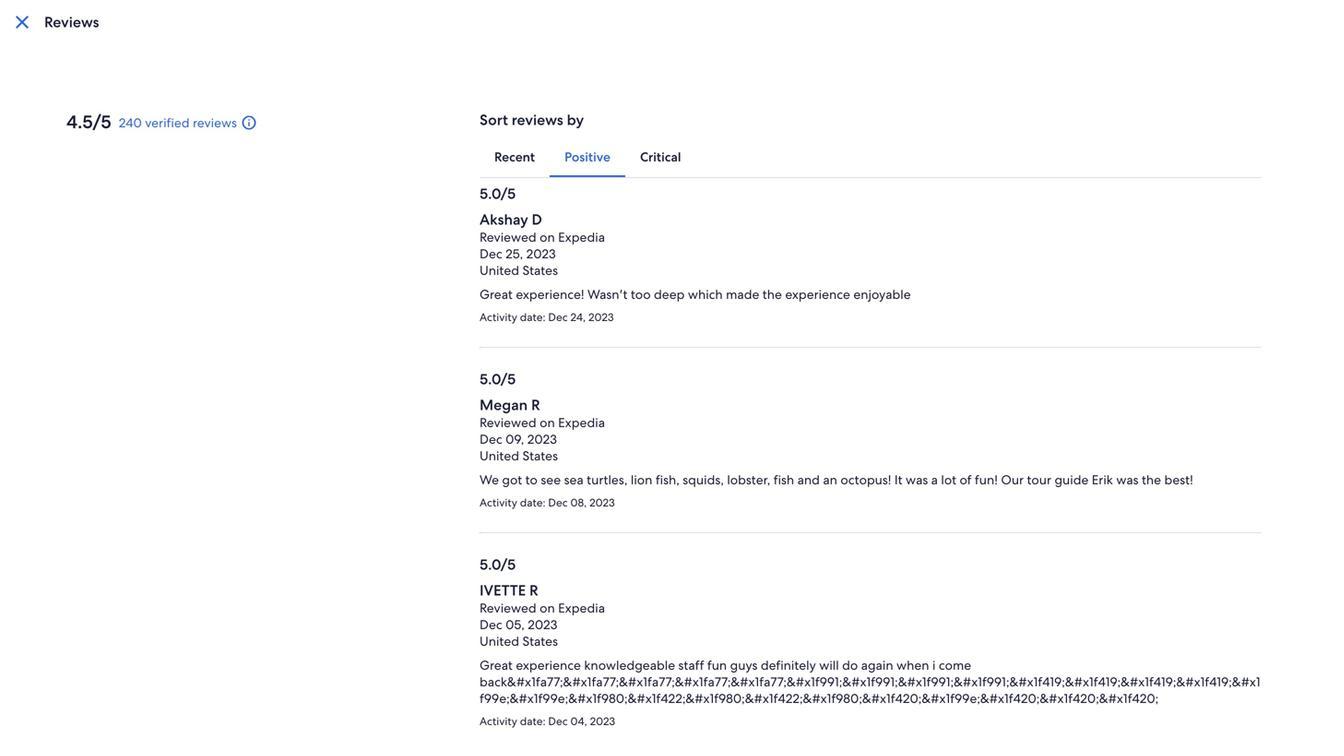 Task type: locate. For each thing, give the bounding box(es) containing it.
2 vertical spatial date:
[[520, 714, 546, 728]]

feedback
[[654, 302, 717, 321]]

3 united from the top
[[480, 633, 519, 650]]

1 horizontal spatial more
[[511, 465, 542, 482]]

states inside 5.0/5 megan r reviewed on expedia dec 09, 2023 united states we got to see sea turtles, lion fish, squids, lobster, fish and an  octopus! it was a lot of fun! our tour guide erik was the best! activity date: dec 08, 2023
[[523, 447, 558, 464]]

code
[[536, 559, 569, 578]]

1 united from the top
[[480, 262, 519, 279]]

guide
[[1055, 471, 1089, 488]]

1 vertical spatial with
[[573, 559, 603, 578]]

activity down experience!
[[480, 310, 517, 324]]

2024
[[473, 648, 499, 662]]

date: down see
[[520, 495, 546, 510]]

0 horizontal spatial and
[[483, 498, 505, 515]]

and inside go further with the expedia app save even more - get up to 20% on select hotels when you book on the app. our app deals help you to save on trips so you can travel more and manage it all on the go.
[[483, 498, 505, 515]]

activity down 2024
[[480, 714, 517, 728]]

0 vertical spatial r
[[531, 395, 540, 415]]

when left i
[[897, 657, 930, 674]]

experience down '05,'
[[516, 657, 581, 674]]

you right so
[[749, 482, 771, 498]]

great inside 5.0/5 ivette r reviewed on expedia dec 05, 2023 united states great experience knowledgeable staff fun guys definitely will do again when i come back&#x1fa77;&#x1fa77;&#x1fa77;&#x1fa77;&#x1fa77;&#x1f991;&#x1f991;&#x1f991;&#x1f991;&#x1f419;&#x1f419;&#x1f419;&#x1f419;&#x1 f99e;&#x1f99e;&#x1f980;&#x1f422;&#x1f980;&#x1f422;&#x1f980;&#x1f420;&#x1f99e;&#x1f420;&#x1f420;&#x1f420; activity date: dec 04, 2023
[[480, 657, 513, 674]]

download
[[774, 559, 843, 578]]

on inside 5.0/5 megan r reviewed on expedia dec 09, 2023 united states we got to see sea turtles, lion fish, squids, lobster, fish and an  octopus! it was a lot of fun! our tour guide erik was the best! activity date: dec 08, 2023
[[540, 414, 555, 431]]

1 horizontal spatial with
[[619, 381, 687, 424]]

2 was from the left
[[1117, 471, 1139, 488]]

expedia for ivette r
[[558, 600, 605, 616]]

1 5.0/5 from the top
[[480, 184, 516, 203]]

1 vertical spatial united
[[480, 447, 519, 464]]

1 expedia, from the left
[[133, 648, 176, 662]]

1 horizontal spatial all
[[715, 161, 730, 180]]

see
[[686, 161, 711, 180]]

a
[[932, 471, 938, 488]]

expedia for megan r
[[558, 414, 605, 431]]

1 vertical spatial date:
[[520, 495, 546, 510]]

2 states from the top
[[523, 447, 558, 464]]

1 vertical spatial states
[[523, 447, 558, 464]]

staff
[[679, 657, 704, 674]]

1 vertical spatial an
[[568, 648, 580, 662]]

r inside 5.0/5 megan r reviewed on expedia dec 09, 2023 united states we got to see sea turtles, lion fish, squids, lobster, fish and an  octopus! it was a lot of fun! our tour guide erik was the best! activity date: dec 08, 2023
[[531, 395, 540, 415]]

got
[[502, 471, 522, 488]]

with
[[619, 381, 687, 424], [573, 559, 603, 578]]

1 activity from the top
[[480, 310, 517, 324]]

2 horizontal spatial app
[[580, 417, 639, 461]]

hotels
[[696, 465, 731, 482]]

on right '05,'
[[540, 600, 555, 616]]

1 horizontal spatial an
[[823, 471, 838, 488]]

on right content
[[348, 648, 361, 662]]

0 vertical spatial activity
[[480, 310, 517, 324]]

0 vertical spatial states
[[523, 262, 558, 279]]

2 5.0/5 from the top
[[480, 370, 516, 389]]

1 date: from the top
[[520, 310, 546, 324]]

©
[[461, 648, 470, 662]]

0 vertical spatial great
[[480, 286, 513, 303]]

expedia inside 5.0/5 akshay d reviewed on expedia dec 25, 2023 united states great experience! wasn't too deep which made the experience enjoyable activity date: dec 24, 2023
[[558, 229, 605, 245]]

was left the a
[[906, 471, 928, 488]]

1 vertical spatial 5.0/5
[[480, 370, 516, 389]]

activity
[[480, 310, 517, 324], [480, 495, 517, 510], [480, 714, 517, 728]]

enjoyable
[[854, 286, 911, 303]]

more down "save"
[[449, 498, 480, 515]]

and inside 5.0/5 megan r reviewed on expedia dec 09, 2023 united states we got to see sea turtles, lion fish, squids, lobster, fish and an  octopus! it was a lot of fun! our tour guide erik was the best! activity date: dec 08, 2023
[[798, 471, 820, 488]]

and right the camera
[[744, 559, 770, 578]]

an left 'octopus!'
[[823, 471, 838, 488]]

reviewed up even
[[480, 414, 537, 431]]

1 vertical spatial when
[[897, 657, 930, 674]]

1 horizontal spatial our
[[716, 273, 734, 287]]

great down 25,
[[480, 286, 513, 303]]

can left travel
[[774, 482, 795, 498]]

5.0/5
[[480, 184, 516, 203], [480, 370, 516, 389], [480, 555, 516, 574]]

all
[[715, 161, 730, 180], [570, 498, 583, 515]]

0 horizontal spatial reviews
[[193, 114, 237, 131]]

reviewed inside 5.0/5 akshay d reviewed on expedia dec 25, 2023 united states great experience! wasn't too deep which made the experience enjoyable activity date: dec 24, 2023
[[480, 229, 537, 245]]

25,
[[506, 245, 523, 262]]

when left fish
[[735, 465, 767, 482]]

2 date: from the top
[[520, 495, 546, 510]]

can
[[651, 273, 668, 287], [774, 482, 795, 498]]

states inside 5.0/5 ivette r reviewed on expedia dec 05, 2023 united states great experience knowledgeable staff fun guys definitely will do again when i come back&#x1fa77;&#x1fa77;&#x1fa77;&#x1fa77;&#x1fa77;&#x1f991;&#x1f991;&#x1f991;&#x1f991;&#x1f419;&#x1f419;&#x1f419;&#x1f419;&#x1 f99e;&#x1f99e;&#x1f980;&#x1f422;&#x1f980;&#x1f422;&#x1f980;&#x1f420;&#x1f99e;&#x1f420;&#x1f420;&#x1f420; activity date: dec 04, 2023
[[523, 633, 558, 650]]

our right we
[[501, 482, 524, 498]]

2 vertical spatial app
[[476, 577, 503, 596]]

tell us how we can improve our site
[[573, 273, 755, 287]]

05,
[[506, 616, 525, 633]]

0 horizontal spatial was
[[906, 471, 928, 488]]

0 vertical spatial reviewed
[[480, 229, 537, 245]]

0 vertical spatial experience
[[785, 286, 851, 303]]

2023
[[526, 245, 556, 262], [589, 310, 614, 324], [527, 431, 557, 447], [590, 495, 615, 510], [528, 616, 558, 633], [590, 714, 615, 728]]

improve
[[671, 273, 714, 287]]

on right "book"
[[829, 465, 844, 482]]

united inside 5.0/5 ivette r reviewed on expedia dec 05, 2023 united states great experience knowledgeable staff fun guys definitely will do again when i come back&#x1fa77;&#x1fa77;&#x1fa77;&#x1fa77;&#x1fa77;&#x1f991;&#x1f991;&#x1f991;&#x1f991;&#x1f419;&#x1f419;&#x1f419;&#x1f419;&#x1 f99e;&#x1f99e;&#x1f980;&#x1f422;&#x1f980;&#x1f422;&#x1f980;&#x1f420;&#x1f99e;&#x1f420;&#x1f420;&#x1f420; activity date: dec 04, 2023
[[480, 633, 519, 650]]

reviewed up experience!
[[480, 229, 537, 245]]

app right got
[[527, 482, 550, 498]]

and down we
[[483, 498, 505, 515]]

save
[[449, 465, 476, 482]]

an
[[823, 471, 838, 488], [568, 648, 580, 662]]

states up -
[[523, 447, 558, 464]]

2023 right 09,
[[527, 431, 557, 447]]

the right made
[[763, 286, 782, 303]]

1 vertical spatial all
[[570, 498, 583, 515]]

20%
[[611, 465, 637, 482]]

united
[[480, 262, 519, 279], [480, 447, 519, 464], [480, 633, 519, 650]]

2023 right 25,
[[526, 245, 556, 262]]

0 horizontal spatial app
[[476, 577, 503, 596]]

2 activity from the top
[[480, 495, 517, 510]]

date: left 04, on the bottom left of the page
[[520, 714, 546, 728]]

5.0/5 up akshay
[[480, 184, 516, 203]]

2 horizontal spatial and
[[798, 471, 820, 488]]

turtles,
[[587, 471, 628, 488]]

share feedback
[[612, 302, 717, 321]]

dec
[[480, 245, 503, 262], [548, 310, 568, 324], [480, 431, 503, 447], [548, 495, 568, 510], [480, 616, 503, 633], [548, 714, 568, 728]]

to right up
[[595, 465, 607, 482]]

0 horizontal spatial to
[[526, 471, 538, 488]]

3 states from the top
[[523, 633, 558, 650]]

erik
[[1092, 471, 1114, 488]]

1 vertical spatial can
[[774, 482, 795, 498]]

reviews left small image
[[193, 114, 237, 131]]

1 vertical spatial activity
[[480, 495, 517, 510]]

activity inside 5.0/5 akshay d reviewed on expedia dec 25, 2023 united states great experience! wasn't too deep which made the experience enjoyable activity date: dec 24, 2023
[[480, 310, 517, 324]]

all
[[714, 648, 727, 662]]

5.0/5 up megan
[[480, 370, 516, 389]]

experience inside 5.0/5 akshay d reviewed on expedia dec 25, 2023 united states great experience! wasn't too deep which made the experience enjoyable activity date: dec 24, 2023
[[785, 286, 851, 303]]

1 horizontal spatial expedia,
[[501, 648, 544, 662]]

r down qr
[[530, 581, 538, 600]]

app.
[[472, 482, 498, 498]]

the left "best!"
[[1142, 471, 1162, 488]]

and right fish
[[798, 471, 820, 488]]

1 vertical spatial our
[[449, 577, 473, 596]]

3 reviewed from the top
[[480, 600, 537, 616]]

states inside 5.0/5 akshay d reviewed on expedia dec 25, 2023 united states great experience! wasn't too deep which made the experience enjoyable activity date: dec 24, 2023
[[523, 262, 558, 279]]

reviewed down qr
[[480, 600, 537, 616]]

r inside 5.0/5 ivette r reviewed on expedia dec 05, 2023 united states great experience knowledgeable staff fun guys definitely will do again when i come back&#x1fa77;&#x1fa77;&#x1fa77;&#x1fa77;&#x1fa77;&#x1f991;&#x1f991;&#x1f991;&#x1f991;&#x1f419;&#x1f419;&#x1f419;&#x1f419;&#x1 f99e;&#x1f99e;&#x1f980;&#x1f422;&#x1f980;&#x1f422;&#x1f980;&#x1f420;&#x1f99e;&#x1f420;&#x1f420;&#x1f420; activity date: dec 04, 2023
[[530, 581, 538, 600]]

1 horizontal spatial experience
[[785, 286, 851, 303]]

0 vertical spatial and
[[798, 471, 820, 488]]

2 vertical spatial and
[[744, 559, 770, 578]]

great for ivette
[[480, 657, 513, 674]]

3 activity from the top
[[480, 714, 517, 728]]

with up the select
[[619, 381, 687, 424]]

experience
[[785, 286, 851, 303], [516, 657, 581, 674]]

on inside 5.0/5 akshay d reviewed on expedia dec 25, 2023 united states great experience! wasn't too deep which made the experience enjoyable activity date: dec 24, 2023
[[540, 229, 555, 245]]

1 horizontal spatial can
[[774, 482, 795, 498]]

2 vertical spatial activity
[[480, 714, 517, 728]]

0 vertical spatial can
[[651, 273, 668, 287]]

dec left 04, on the bottom left of the page
[[548, 714, 568, 728]]

reviews right the see
[[734, 161, 785, 180]]

states for ivette r
[[523, 633, 558, 650]]

expedia down megan
[[449, 417, 572, 461]]

3 5.0/5 from the top
[[480, 555, 516, 574]]

to left save
[[641, 482, 653, 498]]

expedia,
[[133, 648, 176, 662], [501, 648, 544, 662]]

site
[[737, 273, 755, 287]]

our left ivette
[[449, 577, 473, 596]]

all right the see
[[715, 161, 730, 180]]

you right help
[[616, 482, 638, 498]]

activity inside 5.0/5 ivette r reviewed on expedia dec 05, 2023 united states great experience knowledgeable staff fun guys definitely will do again when i come back&#x1fa77;&#x1fa77;&#x1fa77;&#x1fa77;&#x1fa77;&#x1f991;&#x1f991;&#x1f991;&#x1f991;&#x1f419;&#x1f419;&#x1f419;&#x1f419;&#x1 f99e;&#x1f99e;&#x1f980;&#x1f422;&#x1f980;&#x1f422;&#x1f980;&#x1f420;&#x1f99e;&#x1f420;&#x1f420;&#x1f420; activity date: dec 04, 2023
[[480, 714, 517, 728]]

sort
[[480, 110, 508, 130]]

can right the we
[[651, 273, 668, 287]]

reviewed inside 5.0/5 megan r reviewed on expedia dec 09, 2023 united states we got to see sea turtles, lion fish, squids, lobster, fish and an  octopus! it was a lot of fun! our tour guide erik was the best! activity date: dec 08, 2023
[[480, 414, 537, 431]]

on right 25,
[[540, 229, 555, 245]]

definitely
[[761, 657, 816, 674]]

and inside scan the qr code with your device camera and download our app
[[744, 559, 770, 578]]

4.5/5 dialog
[[0, 0, 1329, 750]]

close reviews dialog image
[[11, 11, 33, 33]]

1 horizontal spatial was
[[1117, 471, 1139, 488]]

great right ©
[[480, 657, 513, 674]]

expedia up tell
[[558, 229, 605, 245]]

date: inside 5.0/5 ivette r reviewed on expedia dec 05, 2023 united states great experience knowledgeable staff fun guys definitely will do again when i come back&#x1fa77;&#x1fa77;&#x1fa77;&#x1fa77;&#x1fa77;&#x1f991;&#x1f991;&#x1f991;&#x1f991;&#x1f419;&#x1f419;&#x1f419;&#x1f419;&#x1 f99e;&#x1f99e;&#x1f980;&#x1f422;&#x1f980;&#x1f422;&#x1f980;&#x1f420;&#x1f99e;&#x1f420;&#x1f420;&#x1f420; activity date: dec 04, 2023
[[520, 714, 546, 728]]

-
[[545, 465, 550, 482]]

experience!
[[516, 286, 585, 303]]

an right inc,
[[568, 648, 580, 662]]

on left fish,
[[640, 465, 655, 482]]

with left your
[[573, 559, 603, 578]]

united down akshay
[[480, 262, 519, 279]]

united up even
[[480, 447, 519, 464]]

0 vertical spatial date:
[[520, 310, 546, 324]]

tab list containing recent
[[480, 137, 1262, 177]]

3 date: from the top
[[520, 714, 546, 728]]

on right save
[[685, 482, 701, 498]]

0 horizontal spatial our
[[501, 482, 524, 498]]

activity down we
[[480, 495, 517, 510]]

experience inside 5.0/5 ivette r reviewed on expedia dec 05, 2023 united states great experience knowledgeable staff fun guys definitely will do again when i come back&#x1fa77;&#x1fa77;&#x1fa77;&#x1fa77;&#x1fa77;&#x1f991;&#x1f991;&#x1f991;&#x1f991;&#x1f419;&#x1f419;&#x1f419;&#x1f419;&#x1 f99e;&#x1f99e;&#x1f980;&#x1f422;&#x1f980;&#x1f422;&#x1f980;&#x1f420;&#x1f99e;&#x1f420;&#x1f420;&#x1f420; activity date: dec 04, 2023
[[516, 657, 581, 674]]

2 expedia, from the left
[[501, 648, 544, 662]]

reserved.
[[761, 648, 808, 662]]

date: inside 5.0/5 megan r reviewed on expedia dec 09, 2023 united states we got to see sea turtles, lion fish, squids, lobster, fish and an  octopus! it was a lot of fun! our tour guide erik was the best! activity date: dec 08, 2023
[[520, 495, 546, 510]]

08,
[[571, 495, 587, 510]]

0 vertical spatial united
[[480, 262, 519, 279]]

united inside 5.0/5 megan r reviewed on expedia dec 09, 2023 united states we got to see sea turtles, lion fish, squids, lobster, fish and an  octopus! it was a lot of fun! our tour guide erik was the best! activity date: dec 08, 2023
[[480, 447, 519, 464]]

tab list
[[480, 137, 1262, 177]]

how
[[608, 273, 630, 287]]

ivette
[[480, 581, 526, 600]]

all right it
[[570, 498, 583, 515]]

0 vertical spatial an
[[823, 471, 838, 488]]

1 great from the top
[[480, 286, 513, 303]]

best!
[[1165, 471, 1194, 488]]

reviews for see all reviews
[[734, 161, 785, 180]]

to
[[595, 465, 607, 482], [526, 471, 538, 488], [641, 482, 653, 498]]

5.0/5 for akshay d
[[480, 184, 516, 203]]

0 horizontal spatial our
[[449, 577, 473, 596]]

2 vertical spatial states
[[523, 633, 558, 650]]

was
[[906, 471, 928, 488], [1117, 471, 1139, 488]]

2023 right 04, on the bottom left of the page
[[590, 714, 615, 728]]

expedia, inc. is not responsible for content on external web sites. © 2024 expedia, inc, an expedia group company. all rights reserved.
[[133, 648, 808, 662]]

0 horizontal spatial experience
[[516, 657, 581, 674]]

1 horizontal spatial app
[[527, 482, 550, 498]]

the inside 5.0/5 akshay d reviewed on expedia dec 25, 2023 united states great experience! wasn't too deep which made the experience enjoyable activity date: dec 24, 2023
[[763, 286, 782, 303]]

lion
[[631, 471, 653, 488]]

expedia up up
[[558, 414, 605, 431]]

up
[[576, 465, 592, 482]]

5.0/5 for megan r
[[480, 370, 516, 389]]

5.0/5 inside 5.0/5 megan r reviewed on expedia dec 09, 2023 united states we got to see sea turtles, lion fish, squids, lobster, fish and an  octopus! it was a lot of fun! our tour guide erik was the best! activity date: dec 08, 2023
[[480, 370, 516, 389]]

1 vertical spatial experience
[[516, 657, 581, 674]]

more left -
[[511, 465, 542, 482]]

fun
[[708, 657, 727, 674]]

r for ivette r
[[530, 581, 538, 600]]

0 vertical spatial more
[[511, 465, 542, 482]]

our
[[1001, 471, 1024, 488], [501, 482, 524, 498]]

reviewed inside 5.0/5 ivette r reviewed on expedia dec 05, 2023 united states great experience knowledgeable staff fun guys definitely will do again when i come back&#x1fa77;&#x1fa77;&#x1fa77;&#x1fa77;&#x1fa77;&#x1f991;&#x1f991;&#x1f991;&#x1f991;&#x1f419;&#x1f419;&#x1f419;&#x1f419;&#x1 f99e;&#x1f99e;&#x1f980;&#x1f422;&#x1f980;&#x1f422;&#x1f980;&#x1f420;&#x1f99e;&#x1f420;&#x1f420;&#x1f420; activity date: dec 04, 2023
[[480, 600, 537, 616]]

0 vertical spatial our
[[716, 273, 734, 287]]

states right 2024
[[523, 633, 558, 650]]

we
[[633, 273, 648, 287]]

united for akshay d
[[480, 262, 519, 279]]

0 horizontal spatial with
[[573, 559, 603, 578]]

2 vertical spatial 5.0/5
[[480, 555, 516, 574]]

the inside scan the qr code with your device camera and download our app
[[485, 559, 508, 578]]

app left qr
[[476, 577, 503, 596]]

1 states from the top
[[523, 262, 558, 279]]

the
[[763, 286, 782, 303], [695, 381, 745, 424], [1142, 471, 1162, 488], [449, 482, 468, 498], [605, 498, 625, 515], [485, 559, 508, 578]]

united inside 5.0/5 akshay d reviewed on expedia dec 25, 2023 united states great experience! wasn't too deep which made the experience enjoyable activity date: dec 24, 2023
[[480, 262, 519, 279]]

app inside scan the qr code with your device camera and download our app
[[476, 577, 503, 596]]

deals
[[553, 482, 584, 498]]

0 horizontal spatial all
[[570, 498, 583, 515]]

1 vertical spatial more
[[449, 498, 480, 515]]

1 horizontal spatial and
[[744, 559, 770, 578]]

5.0/5 inside 5.0/5 akshay d reviewed on expedia dec 25, 2023 united states great experience! wasn't too deep which made the experience enjoyable activity date: dec 24, 2023
[[480, 184, 516, 203]]

reviewed
[[480, 229, 537, 245], [480, 414, 537, 431], [480, 600, 537, 616]]

united right ©
[[480, 633, 519, 650]]

0 horizontal spatial expedia,
[[133, 648, 176, 662]]

go further with the expedia app save even more - get up to 20% on select hotels when you book on the app. our app deals help you to save on trips so you can travel more and manage it all on the go.
[[449, 381, 844, 515]]

2 vertical spatial reviewed
[[480, 600, 537, 616]]

to inside 5.0/5 megan r reviewed on expedia dec 09, 2023 united states we got to see sea turtles, lion fish, squids, lobster, fish and an  octopus! it was a lot of fun! our tour guide erik was the best! activity date: dec 08, 2023
[[526, 471, 538, 488]]

is
[[199, 648, 206, 662]]

2 great from the top
[[480, 657, 513, 674]]

1 vertical spatial app
[[527, 482, 550, 498]]

5.0/5 up ivette
[[480, 555, 516, 574]]

expedia, down '05,'
[[501, 648, 544, 662]]

1 reviewed from the top
[[480, 229, 537, 245]]

manage
[[509, 498, 556, 515]]

even
[[479, 465, 508, 482]]

0 vertical spatial 5.0/5
[[480, 184, 516, 203]]

0 vertical spatial all
[[715, 161, 730, 180]]

1 vertical spatial great
[[480, 657, 513, 674]]

1 vertical spatial and
[[483, 498, 505, 515]]

expedia for akshay d
[[558, 229, 605, 245]]

expedia inside 5.0/5 megan r reviewed on expedia dec 09, 2023 united states we got to see sea turtles, lion fish, squids, lobster, fish and an  octopus! it was a lot of fun! our tour guide erik was the best! activity date: dec 08, 2023
[[558, 414, 605, 431]]

r
[[531, 395, 540, 415], [530, 581, 538, 600]]

expedia inside 5.0/5 ivette r reviewed on expedia dec 05, 2023 united states great experience knowledgeable staff fun guys definitely will do again when i come back&#x1fa77;&#x1fa77;&#x1fa77;&#x1fa77;&#x1fa77;&#x1f991;&#x1f991;&#x1f991;&#x1f991;&#x1f419;&#x1f419;&#x1f419;&#x1f419;&#x1 f99e;&#x1f99e;&#x1f980;&#x1f422;&#x1f980;&#x1f422;&#x1f980;&#x1f420;&#x1f99e;&#x1f420;&#x1f420;&#x1f420; activity date: dec 04, 2023
[[558, 600, 605, 616]]

240 verified reviews
[[119, 114, 237, 131]]

1 horizontal spatial when
[[897, 657, 930, 674]]

2 reviewed from the top
[[480, 414, 537, 431]]

2 united from the top
[[480, 447, 519, 464]]

our inside 5.0/5 megan r reviewed on expedia dec 09, 2023 united states we got to see sea turtles, lion fish, squids, lobster, fish and an  octopus! it was a lot of fun! our tour guide erik was the best! activity date: dec 08, 2023
[[1001, 471, 1024, 488]]

1 horizontal spatial our
[[1001, 471, 1024, 488]]

5.0/5 megan r reviewed on expedia dec 09, 2023 united states we got to see sea turtles, lion fish, squids, lobster, fish and an  octopus! it was a lot of fun! our tour guide erik was the best! activity date: dec 08, 2023
[[480, 370, 1194, 510]]

can inside go further with the expedia app save even more - get up to 20% on select hotels when you book on the app. our app deals help you to save on trips so you can travel more and manage it all on the go.
[[774, 482, 795, 498]]

0 vertical spatial app
[[580, 417, 639, 461]]

2 horizontal spatial reviews
[[734, 161, 785, 180]]

on right 09,
[[540, 414, 555, 431]]

1 vertical spatial r
[[530, 581, 538, 600]]

great inside 5.0/5 akshay d reviewed on expedia dec 25, 2023 united states great experience! wasn't too deep which made the experience enjoyable activity date: dec 24, 2023
[[480, 286, 513, 303]]

2023 right '05,'
[[528, 616, 558, 633]]

09,
[[506, 431, 524, 447]]

dec left '24,'
[[548, 310, 568, 324]]

our right fun! on the bottom right
[[1001, 471, 1024, 488]]

to left -
[[526, 471, 538, 488]]

app up 20%
[[580, 417, 639, 461]]

0 horizontal spatial an
[[568, 648, 580, 662]]

1 vertical spatial reviewed
[[480, 414, 537, 431]]

0 vertical spatial with
[[619, 381, 687, 424]]

great for akshay
[[480, 286, 513, 303]]

date:
[[520, 310, 546, 324], [520, 495, 546, 510], [520, 714, 546, 728]]

reviews left by
[[512, 110, 564, 130]]

expedia left group
[[583, 648, 623, 662]]

activity inside 5.0/5 megan r reviewed on expedia dec 09, 2023 united states we got to see sea turtles, lion fish, squids, lobster, fish and an  octopus! it was a lot of fun! our tour guide erik was the best! activity date: dec 08, 2023
[[480, 495, 517, 510]]

0 vertical spatial when
[[735, 465, 767, 482]]

our left 'site'
[[716, 273, 734, 287]]

united for megan r
[[480, 447, 519, 464]]

the up ivette
[[485, 559, 508, 578]]

5.0/5 inside 5.0/5 ivette r reviewed on expedia dec 05, 2023 united states great experience knowledgeable staff fun guys definitely will do again when i come back&#x1fa77;&#x1fa77;&#x1fa77;&#x1fa77;&#x1fa77;&#x1f991;&#x1f991;&#x1f991;&#x1f991;&#x1f419;&#x1f419;&#x1f419;&#x1f419;&#x1 f99e;&#x1f99e;&#x1f980;&#x1f422;&#x1f980;&#x1f422;&#x1f980;&#x1f420;&#x1f99e;&#x1f420;&#x1f420;&#x1f420; activity date: dec 04, 2023
[[480, 555, 516, 574]]

states up experience!
[[523, 262, 558, 279]]

r for megan r
[[531, 395, 540, 415]]

0 horizontal spatial more
[[449, 498, 480, 515]]

0 horizontal spatial when
[[735, 465, 767, 482]]

scan
[[449, 559, 481, 578]]

all inside go further with the expedia app save even more - get up to 20% on select hotels when you book on the app. our app deals help you to save on trips so you can travel more and manage it all on the go.
[[570, 498, 583, 515]]

on
[[540, 229, 555, 245], [540, 414, 555, 431], [640, 465, 655, 482], [829, 465, 844, 482], [685, 482, 701, 498], [587, 498, 602, 515], [540, 600, 555, 616], [348, 648, 361, 662]]

dec left 08,
[[548, 495, 568, 510]]

2 horizontal spatial to
[[641, 482, 653, 498]]

expedia down code at the left of page
[[558, 600, 605, 616]]

expedia, left inc.
[[133, 648, 176, 662]]

r right megan
[[531, 395, 540, 415]]

was right "erik"
[[1117, 471, 1139, 488]]

experience left the enjoyable
[[785, 286, 851, 303]]

fun!
[[975, 471, 998, 488]]

2 vertical spatial united
[[480, 633, 519, 650]]

deep
[[654, 286, 685, 303]]

your
[[607, 559, 639, 578]]

date: down experience!
[[520, 310, 546, 324]]

akshay
[[480, 210, 528, 229]]



Task type: describe. For each thing, give the bounding box(es) containing it.
go.
[[628, 498, 647, 515]]

come
[[939, 657, 972, 674]]

sites.
[[433, 648, 459, 662]]

share feedback link
[[596, 295, 733, 328]]

reviewed for akshay
[[480, 229, 537, 245]]

fish
[[774, 471, 795, 488]]

reviews for 240 verified reviews
[[193, 114, 237, 131]]

book
[[795, 465, 826, 482]]

united for ivette r
[[480, 633, 519, 650]]

travel
[[798, 482, 830, 498]]

states for megan r
[[523, 447, 558, 464]]

scan the qr code with your device camera and download our app
[[449, 559, 843, 596]]

device
[[642, 559, 687, 578]]

it
[[895, 471, 903, 488]]

1 horizontal spatial reviews
[[512, 110, 564, 130]]

trips
[[704, 482, 730, 498]]

content
[[306, 648, 345, 662]]

guys
[[730, 657, 758, 674]]

the up hotels
[[695, 381, 745, 424]]

our inside scan the qr code with your device camera and download our app
[[449, 577, 473, 596]]

made
[[726, 286, 760, 303]]

fish,
[[656, 471, 680, 488]]

reviewed for megan
[[480, 414, 537, 431]]

when inside go further with the expedia app save even more - get up to 20% on select hotels when you book on the app. our app deals help you to save on trips so you can travel more and manage it all on the go.
[[735, 465, 767, 482]]

dec left 09,
[[480, 431, 503, 447]]

1 was from the left
[[906, 471, 928, 488]]

further
[[503, 381, 611, 424]]

too
[[631, 286, 651, 303]]

5.0/5 akshay d reviewed on expedia dec 25, 2023 united states great experience! wasn't too deep which made the experience enjoyable activity date: dec 24, 2023
[[480, 184, 911, 324]]

when inside 5.0/5 ivette r reviewed on expedia dec 05, 2023 united states great experience knowledgeable staff fun guys definitely will do again when i come back&#x1fa77;&#x1fa77;&#x1fa77;&#x1fa77;&#x1fa77;&#x1f991;&#x1f991;&#x1f991;&#x1f991;&#x1f419;&#x1f419;&#x1f419;&#x1f419;&#x1 f99e;&#x1f99e;&#x1f980;&#x1f422;&#x1f980;&#x1f422;&#x1f980;&#x1f420;&#x1f99e;&#x1f420;&#x1f420;&#x1f420; activity date: dec 04, 2023
[[897, 657, 930, 674]]

critical
[[640, 149, 681, 165]]

go
[[449, 381, 495, 424]]

dec left '05,'
[[480, 616, 503, 633]]

tell
[[573, 273, 591, 287]]

5.0/5 for ivette r
[[480, 555, 516, 574]]

back&#x1fa77;&#x1fa77;&#x1fa77;&#x1fa77;&#x1fa77;&#x1f991;&#x1f991;&#x1f991;&#x1f991;&#x1f419;&#x1f419;&#x1f419;&#x1f419;&#x1
[[480, 674, 1261, 690]]

240
[[119, 114, 142, 131]]

will
[[819, 657, 839, 674]]

by
[[567, 110, 584, 130]]

see
[[541, 471, 561, 488]]

with inside scan the qr code with your device camera and download our app
[[573, 559, 603, 578]]

all inside button
[[715, 161, 730, 180]]

recent link
[[480, 137, 550, 177]]

again
[[861, 657, 894, 674]]

company.
[[661, 648, 711, 662]]

save
[[656, 482, 682, 498]]

24,
[[571, 310, 586, 324]]

squids,
[[683, 471, 724, 488]]

positive
[[565, 149, 611, 165]]

see all reviews
[[686, 161, 785, 180]]

the inside 5.0/5 megan r reviewed on expedia dec 09, 2023 united states we got to see sea turtles, lion fish, squids, lobster, fish and an  octopus! it was a lot of fun! our tour guide erik was the best! activity date: dec 08, 2023
[[1142, 471, 1162, 488]]

web
[[407, 648, 431, 662]]

camera
[[691, 559, 741, 578]]

expedia inside go further with the expedia app save even more - get up to 20% on select hotels when you book on the app. our app deals help you to save on trips so you can travel more and manage it all on the go.
[[449, 417, 572, 461]]

qr code image
[[905, 384, 1015, 494]]

critical link
[[625, 137, 696, 177]]

share
[[612, 302, 650, 321]]

responsible
[[229, 648, 287, 662]]

verified
[[145, 114, 190, 131]]

it
[[559, 498, 567, 515]]

octopus!
[[841, 471, 892, 488]]

tab list inside 4.5/5 'dialog'
[[480, 137, 1262, 177]]

an inside 5.0/5 megan r reviewed on expedia dec 09, 2023 united states we got to see sea turtles, lion fish, squids, lobster, fish and an  octopus! it was a lot of fun! our tour guide erik was the best! activity date: dec 08, 2023
[[823, 471, 838, 488]]

dec left 25,
[[480, 245, 503, 262]]

2023 down turtles,
[[590, 495, 615, 510]]

positive link
[[550, 137, 625, 177]]

on inside 5.0/5 ivette r reviewed on expedia dec 05, 2023 united states great experience knowledgeable staff fun guys definitely will do again when i come back&#x1fa77;&#x1fa77;&#x1fa77;&#x1fa77;&#x1fa77;&#x1f991;&#x1f991;&#x1f991;&#x1f991;&#x1f419;&#x1f419;&#x1f419;&#x1f419;&#x1 f99e;&#x1f99e;&#x1f980;&#x1f422;&#x1f980;&#x1f422;&#x1f980;&#x1f420;&#x1f99e;&#x1f420;&#x1f420;&#x1f420; activity date: dec 04, 2023
[[540, 600, 555, 616]]

sort reviews by
[[480, 110, 584, 130]]

you left "book"
[[771, 465, 792, 482]]

inc,
[[547, 648, 565, 662]]

0 horizontal spatial can
[[651, 273, 668, 287]]

on down turtles,
[[587, 498, 602, 515]]

select
[[658, 465, 693, 482]]

knowledgeable
[[584, 657, 675, 674]]

wasn't
[[588, 286, 628, 303]]

small image
[[241, 114, 257, 131]]

for
[[289, 648, 304, 662]]

5.0/5 ivette r reviewed on expedia dec 05, 2023 united states great experience knowledgeable staff fun guys definitely will do again when i come back&#x1fa77;&#x1fa77;&#x1fa77;&#x1fa77;&#x1fa77;&#x1f991;&#x1f991;&#x1f991;&#x1f991;&#x1f419;&#x1f419;&#x1f419;&#x1f419;&#x1 f99e;&#x1f99e;&#x1f980;&#x1f422;&#x1f980;&#x1f422;&#x1f980;&#x1f420;&#x1f99e;&#x1f420;&#x1f420;&#x1f420; activity date: dec 04, 2023
[[480, 555, 1261, 728]]

of
[[960, 471, 972, 488]]

close reviews dialog image
[[16, 16, 29, 29]]

we
[[480, 471, 499, 488]]

240 verified reviews button
[[119, 114, 458, 133]]

the left the go.
[[605, 498, 625, 515]]

external
[[364, 648, 405, 662]]

our inside go further with the expedia app save even more - get up to 20% on select hotels when you book on the app. our app deals help you to save on trips so you can travel more and manage it all on the go.
[[501, 482, 524, 498]]

qr
[[511, 559, 532, 578]]

reviews
[[44, 12, 99, 32]]

sea
[[564, 471, 584, 488]]

f99e;&#x1f99e;&#x1f980;&#x1f422;&#x1f980;&#x1f422;&#x1f980;&#x1f420;&#x1f99e;&#x1f420;&#x1f420;&#x1f420;
[[480, 690, 1159, 707]]

megan
[[480, 395, 528, 415]]

2023 right '24,'
[[589, 310, 614, 324]]

states for akshay d
[[523, 262, 558, 279]]

the left app.
[[449, 482, 468, 498]]

so
[[733, 482, 746, 498]]

us
[[594, 273, 605, 287]]

go further with the expedia app region
[[449, 381, 868, 603]]

i
[[933, 657, 936, 674]]

lobster,
[[727, 471, 771, 488]]

lot
[[941, 471, 957, 488]]

date: inside 5.0/5 akshay d reviewed on expedia dec 25, 2023 united states great experience! wasn't too deep which made the experience enjoyable activity date: dec 24, 2023
[[520, 310, 546, 324]]

04,
[[571, 714, 587, 728]]

1 horizontal spatial to
[[595, 465, 607, 482]]

reviewed for ivette
[[480, 600, 537, 616]]

see all reviews button
[[670, 154, 801, 187]]

with inside go further with the expedia app save even more - get up to 20% on select hotels when you book on the app. our app deals help you to save on trips so you can travel more and manage it all on the go.
[[619, 381, 687, 424]]



Task type: vqa. For each thing, say whether or not it's contained in the screenshot.


